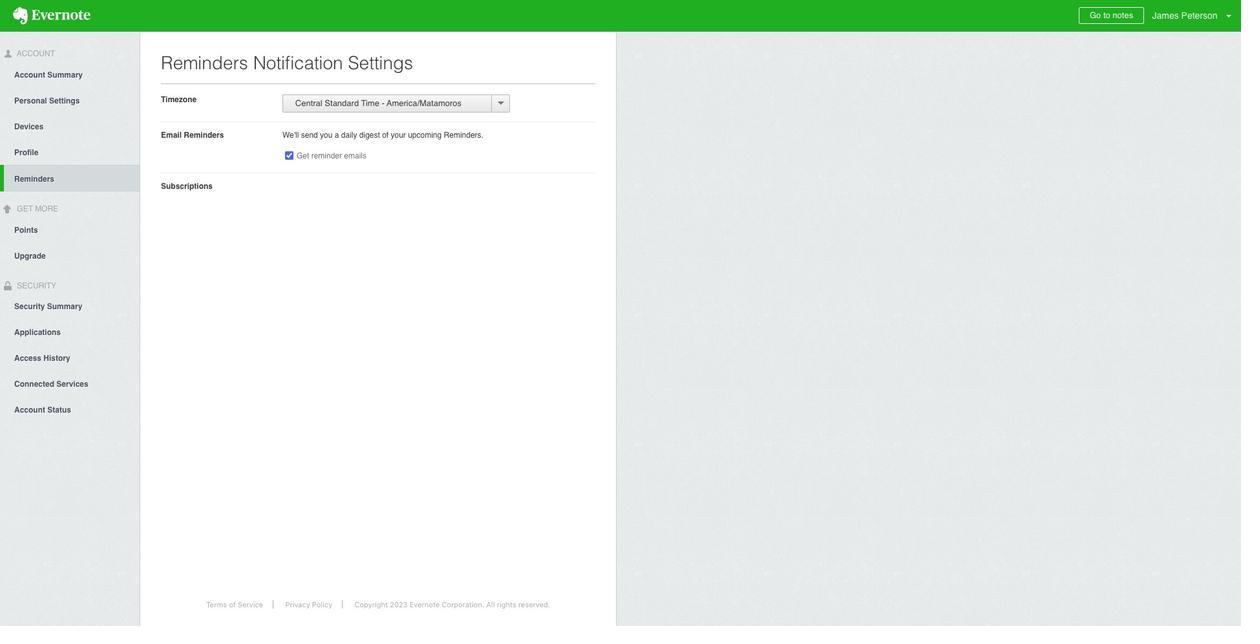 Task type: describe. For each thing, give the bounding box(es) containing it.
a
[[335, 131, 339, 140]]

upcoming
[[408, 131, 442, 140]]

reminders notification settings
[[161, 52, 413, 73]]

reminders link
[[4, 165, 140, 191]]

access
[[14, 354, 41, 363]]

upgrade
[[14, 251, 46, 260]]

terms of service link
[[197, 600, 274, 609]]

2023
[[390, 600, 408, 609]]

profile link
[[0, 139, 140, 165]]

applications link
[[0, 319, 140, 345]]

summary for account summary
[[47, 70, 83, 79]]

go to notes link
[[1079, 7, 1145, 24]]

reserved.
[[519, 600, 551, 609]]

your
[[391, 131, 406, 140]]

personal settings
[[14, 96, 80, 105]]

account summary link
[[0, 61, 140, 87]]

services
[[56, 380, 88, 389]]

reminders.
[[444, 131, 484, 140]]

1 vertical spatial reminders
[[184, 131, 224, 140]]

personal
[[14, 96, 47, 105]]

account for account summary
[[14, 70, 45, 79]]

policy
[[312, 600, 333, 609]]

get for get more
[[17, 204, 33, 213]]

connected services link
[[0, 371, 140, 397]]

digest
[[359, 131, 380, 140]]

go
[[1090, 10, 1102, 20]]

terms
[[206, 600, 227, 609]]

1 horizontal spatial settings
[[348, 52, 413, 73]]

points link
[[0, 216, 140, 242]]

get reminder emails
[[297, 151, 367, 160]]

points
[[14, 225, 38, 235]]

you
[[320, 131, 333, 140]]

1 horizontal spatial of
[[382, 131, 389, 140]]

Get reminder emails checkbox
[[285, 151, 294, 160]]

privacy policy link
[[276, 600, 343, 609]]

daily
[[341, 131, 357, 140]]

evernote link
[[0, 0, 103, 32]]

service
[[238, 600, 263, 609]]

reminders for the reminders link
[[14, 175, 54, 184]]

reminder
[[312, 151, 342, 160]]

rights
[[497, 600, 517, 609]]

all
[[487, 600, 495, 609]]

terms of service
[[206, 600, 263, 609]]

peterson
[[1182, 10, 1218, 21]]

standard
[[325, 98, 359, 108]]

more
[[35, 204, 58, 213]]

-
[[382, 98, 385, 108]]

send
[[301, 131, 318, 140]]

central
[[295, 98, 323, 108]]

reminders for reminders notification settings
[[161, 52, 248, 73]]

status
[[47, 406, 71, 415]]

get more
[[15, 204, 58, 213]]

security summary
[[14, 302, 82, 311]]

account for account
[[15, 49, 55, 58]]

james peterson
[[1153, 10, 1218, 21]]



Task type: vqa. For each thing, say whether or not it's contained in the screenshot.
Tab List
no



Task type: locate. For each thing, give the bounding box(es) containing it.
0 vertical spatial of
[[382, 131, 389, 140]]

access history
[[14, 354, 70, 363]]

account status link
[[0, 397, 140, 423]]

security for security summary
[[14, 302, 45, 311]]

summary up applications link
[[47, 302, 82, 311]]

account status
[[14, 406, 71, 415]]

james
[[1153, 10, 1180, 21]]

go to notes
[[1090, 10, 1134, 20]]

0 vertical spatial account
[[15, 49, 55, 58]]

we'll
[[283, 131, 299, 140]]

1 vertical spatial account
[[14, 70, 45, 79]]

0 vertical spatial get
[[297, 151, 309, 160]]

0 vertical spatial summary
[[47, 70, 83, 79]]

0 vertical spatial settings
[[348, 52, 413, 73]]

privacy
[[285, 600, 310, 609]]

1 vertical spatial settings
[[49, 96, 80, 105]]

account down connected at the bottom left of the page
[[14, 406, 45, 415]]

personal settings link
[[0, 87, 140, 113]]

get right get reminder emails checkbox
[[297, 151, 309, 160]]

evernote image
[[0, 7, 103, 25]]

0 horizontal spatial get
[[17, 204, 33, 213]]

notification
[[253, 52, 343, 73]]

get
[[297, 151, 309, 160], [17, 204, 33, 213]]

copyright 2023 evernote corporation. all rights reserved.
[[355, 600, 551, 609]]

central standard time - america/matamoros
[[288, 98, 462, 108]]

0 horizontal spatial settings
[[49, 96, 80, 105]]

profile
[[14, 148, 38, 157]]

account inside account status link
[[14, 406, 45, 415]]

settings
[[348, 52, 413, 73], [49, 96, 80, 105]]

time
[[361, 98, 380, 108]]

notes
[[1113, 10, 1134, 20]]

settings up -
[[348, 52, 413, 73]]

of left your
[[382, 131, 389, 140]]

of
[[382, 131, 389, 140], [229, 600, 236, 609]]

account summary
[[14, 70, 83, 79]]

1 horizontal spatial get
[[297, 151, 309, 160]]

account inside 'account summary' link
[[14, 70, 45, 79]]

security summary link
[[0, 293, 140, 319]]

evernote
[[410, 600, 440, 609]]

summary
[[47, 70, 83, 79], [47, 302, 82, 311]]

of right terms
[[229, 600, 236, 609]]

to
[[1104, 10, 1111, 20]]

emails
[[344, 151, 367, 160]]

copyright
[[355, 600, 388, 609]]

applications
[[14, 328, 61, 337]]

access history link
[[0, 345, 140, 371]]

we'll send you a daily digest of your upcoming reminders.
[[283, 131, 484, 140]]

2 vertical spatial account
[[14, 406, 45, 415]]

1 vertical spatial security
[[14, 302, 45, 311]]

security
[[15, 281, 56, 290], [14, 302, 45, 311]]

reminders up timezone
[[161, 52, 248, 73]]

subscriptions
[[161, 182, 213, 191]]

0 vertical spatial security
[[15, 281, 56, 290]]

account up account summary
[[15, 49, 55, 58]]

0 vertical spatial reminders
[[161, 52, 248, 73]]

security up "security summary"
[[15, 281, 56, 290]]

james peterson link
[[1150, 0, 1242, 32]]

connected
[[14, 380, 54, 389]]

email reminders
[[161, 131, 224, 140]]

reminders
[[161, 52, 248, 73], [184, 131, 224, 140], [14, 175, 54, 184]]

1 vertical spatial get
[[17, 204, 33, 213]]

get for get reminder emails
[[297, 151, 309, 160]]

get up points
[[17, 204, 33, 213]]

1 vertical spatial summary
[[47, 302, 82, 311]]

summary up personal settings link
[[47, 70, 83, 79]]

connected services
[[14, 380, 88, 389]]

account for account status
[[14, 406, 45, 415]]

account up 'personal'
[[14, 70, 45, 79]]

0 horizontal spatial of
[[229, 600, 236, 609]]

timezone
[[161, 95, 197, 104]]

devices link
[[0, 113, 140, 139]]

reminders down profile
[[14, 175, 54, 184]]

corporation.
[[442, 600, 485, 609]]

1 vertical spatial of
[[229, 600, 236, 609]]

america/matamoros
[[387, 98, 462, 108]]

devices
[[14, 122, 44, 131]]

settings up devices link
[[49, 96, 80, 105]]

history
[[44, 354, 70, 363]]

security for security
[[15, 281, 56, 290]]

summary for security summary
[[47, 302, 82, 311]]

upgrade link
[[0, 242, 140, 268]]

account
[[15, 49, 55, 58], [14, 70, 45, 79], [14, 406, 45, 415]]

2 vertical spatial reminders
[[14, 175, 54, 184]]

reminders right email
[[184, 131, 224, 140]]

security up the 'applications'
[[14, 302, 45, 311]]

privacy policy
[[285, 600, 333, 609]]

email
[[161, 131, 182, 140]]



